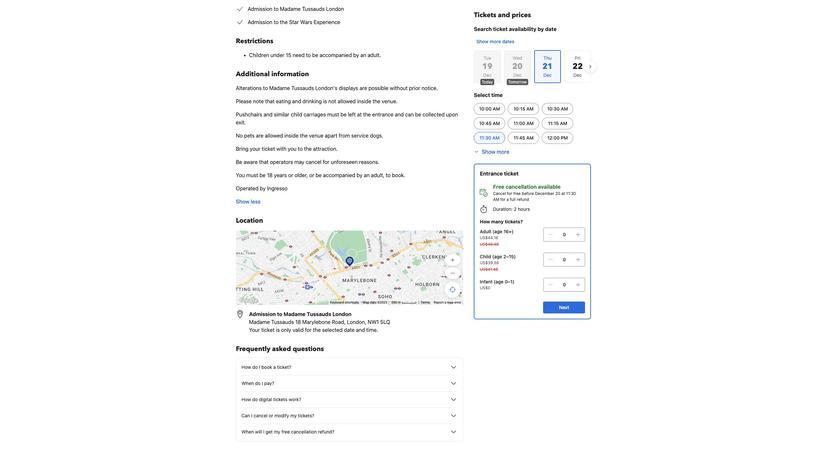 Task type: describe. For each thing, give the bounding box(es) containing it.
when do i pay? button
[[242, 380, 458, 388]]

and left prices
[[498, 11, 510, 19]]

london for admission to madame tussauds london
[[326, 6, 344, 12]]

be left left at top left
[[341, 112, 347, 118]]

report a map error
[[434, 301, 461, 304]]

11:15
[[548, 121, 559, 126]]

data
[[370, 301, 377, 304]]

you
[[236, 172, 245, 178]]

or inside dropdown button
[[269, 413, 273, 419]]

date inside admission to madame tussauds london madame tussauds 18 marylebone road, london, nw1 5lq your ticket is only valid for the selected date and time.
[[344, 327, 355, 333]]

book.
[[392, 172, 405, 178]]

free for cancellation
[[513, 191, 521, 196]]

search
[[474, 26, 492, 32]]

us$44.16
[[480, 235, 498, 240]]

500
[[391, 301, 397, 304]]

experience
[[314, 19, 340, 25]]

0 for infant (age 0–1)
[[563, 282, 566, 288]]

cancellation inside free cancellation available cancel for free before december 20 at 11:30 am for a full refund
[[506, 184, 537, 190]]

tussauds up the only
[[271, 319, 294, 325]]

can
[[405, 112, 414, 118]]

entrance
[[480, 171, 503, 177]]

questions
[[293, 345, 324, 354]]

hours
[[518, 206, 530, 212]]

tickets? inside dropdown button
[[298, 413, 314, 419]]

5lq
[[380, 319, 390, 325]]

cancellation inside dropdown button
[[291, 429, 317, 435]]

many
[[491, 219, 504, 225]]

11:45 am
[[514, 135, 534, 141]]

less
[[251, 199, 260, 205]]

am inside free cancellation available cancel for free before december 20 at 11:30 am for a full refund
[[493, 197, 499, 202]]

when for when will i get my free cancellation refund?
[[242, 429, 254, 435]]

operated by ingresso
[[236, 186, 287, 192]]

1 horizontal spatial cancel
[[306, 159, 321, 165]]

us$39.38
[[480, 261, 499, 265]]

ticket up free
[[504, 171, 519, 177]]

upon
[[446, 112, 458, 118]]

adult
[[480, 229, 491, 234]]

to up the admission to the star wars experience
[[274, 6, 279, 12]]

bring
[[236, 146, 248, 152]]

10:00 am
[[479, 106, 500, 112]]

december
[[535, 191, 554, 196]]

entrance
[[372, 112, 393, 118]]

am for 10:45 am
[[493, 121, 500, 126]]

can
[[242, 413, 250, 419]]

more for show more
[[497, 149, 509, 155]]

by down reasons.
[[357, 172, 362, 178]]

2 horizontal spatial or
[[309, 172, 314, 178]]

i for get
[[263, 429, 264, 435]]

be right need
[[312, 52, 318, 58]]

10:30
[[547, 106, 560, 112]]

children
[[249, 52, 269, 58]]

show for show less
[[236, 199, 249, 205]]

by right availability
[[538, 26, 544, 32]]

how do digital tickets work?
[[242, 397, 301, 402]]

1 vertical spatial allowed
[[265, 133, 283, 139]]

11:30 inside free cancellation available cancel for free before december 20 at 11:30 am for a full refund
[[566, 191, 576, 196]]

possible
[[369, 85, 388, 91]]

time.
[[366, 327, 378, 333]]

carriages
[[304, 112, 326, 118]]

12:00
[[547, 135, 560, 141]]

please note that eating and drinking is not allowed inside the venue.
[[236, 98, 398, 104]]

alterations to madame tussauds london's displays are possible without prior notice.
[[236, 85, 438, 91]]

when will i get my free cancellation refund?
[[242, 429, 334, 435]]

when will i get my free cancellation refund? button
[[242, 428, 458, 436]]

digital
[[259, 397, 272, 402]]

am for 11:15 am
[[560, 121, 567, 126]]

next button
[[543, 302, 585, 314]]

0 vertical spatial 18
[[267, 172, 273, 178]]

displays
[[339, 85, 358, 91]]

how for how do digital tickets work?
[[242, 397, 251, 402]]

how for how do i book a ticket?
[[242, 365, 251, 370]]

with
[[276, 146, 286, 152]]

1 vertical spatial accompanied
[[323, 172, 355, 178]]

admission inside admission to madame tussauds london madame tussauds 18 marylebone road, london, nw1 5lq your ticket is only valid for the selected date and time.
[[249, 311, 276, 317]]

i right can
[[251, 413, 252, 419]]

0 vertical spatial allowed
[[338, 98, 356, 104]]

dates
[[502, 39, 514, 44]]

show less button
[[236, 198, 260, 206]]

am for 10:30 am
[[561, 106, 568, 112]]

admission to madame tussauds london madame tussauds 18 marylebone road, london, nw1 5lq your ticket is only valid for the selected date and time.
[[249, 311, 390, 333]]

tussauds for admission to madame tussauds london madame tussauds 18 marylebone road, london, nw1 5lq your ticket is only valid for the selected date and time.
[[307, 311, 331, 317]]

1 vertical spatial an
[[364, 172, 370, 178]]

1 horizontal spatial tickets?
[[505, 219, 523, 225]]

15
[[286, 52, 291, 58]]

a inside dropdown button
[[273, 365, 276, 370]]

show more
[[482, 149, 509, 155]]

(age for 2–15)
[[492, 254, 502, 260]]

dec for 20
[[513, 72, 522, 78]]

report
[[434, 301, 444, 304]]

from
[[339, 133, 350, 139]]

no
[[236, 133, 243, 139]]

be down be aware that operators may cancel for unforeseen reasons. on the left top of page
[[316, 172, 322, 178]]

operated
[[236, 186, 258, 192]]

without
[[390, 85, 408, 91]]

am for 10:00 am
[[493, 106, 500, 112]]

how do i book a ticket?
[[242, 365, 291, 370]]

child (age 2–15) us$39.38
[[480, 254, 516, 265]]

1 horizontal spatial inside
[[357, 98, 371, 104]]

admission to madame tussauds london
[[248, 6, 344, 12]]

drinking
[[303, 98, 322, 104]]

20 inside wed 20 dec tomorrow
[[512, 61, 523, 72]]

only
[[281, 327, 291, 333]]

500 m button
[[389, 300, 419, 305]]

1 horizontal spatial date
[[545, 26, 557, 32]]

be aware that operators may cancel for unforeseen reasons.
[[236, 159, 379, 165]]

book
[[261, 365, 272, 370]]

unforeseen
[[331, 159, 358, 165]]

how do i book a ticket? button
[[242, 364, 458, 371]]

fri
[[575, 55, 580, 61]]

star
[[289, 19, 299, 25]]

by left ingresso
[[260, 186, 266, 192]]

to left star
[[274, 19, 279, 25]]

child
[[480, 254, 491, 260]]

left
[[348, 112, 356, 118]]

do for pay?
[[255, 381, 261, 386]]

and inside admission to madame tussauds london madame tussauds 18 marylebone road, london, nw1 5lq your ticket is only valid for the selected date and time.
[[356, 327, 365, 333]]

next
[[559, 305, 569, 310]]

alterations
[[236, 85, 262, 91]]

tue 19 dec today
[[482, 55, 493, 85]]

1 vertical spatial inside
[[284, 133, 299, 139]]

the left star
[[280, 19, 288, 25]]

admission to the star wars experience
[[248, 19, 340, 25]]

a inside free cancellation available cancel for free before december 20 at 11:30 am for a full refund
[[507, 197, 509, 202]]

selected
[[322, 327, 343, 333]]

refund?
[[318, 429, 334, 435]]

do for tickets
[[252, 397, 258, 402]]

0 horizontal spatial 11:30
[[480, 135, 491, 141]]

terms
[[421, 301, 430, 304]]

pushchairs
[[236, 112, 262, 118]]

adult.
[[368, 52, 381, 58]]

full
[[510, 197, 516, 202]]

additional
[[236, 70, 270, 79]]

be up operated by ingresso
[[260, 172, 266, 178]]

by left adult.
[[353, 52, 359, 58]]

ticket inside admission to madame tussauds london madame tussauds 18 marylebone road, london, nw1 5lq your ticket is only valid for the selected date and time.
[[261, 327, 275, 333]]

pushchairs and similar child carriages must be left at the entrance and can be collected upon exit.
[[236, 112, 458, 125]]

to inside admission to madame tussauds london madame tussauds 18 marylebone road, london, nw1 5lq your ticket is only valid for the selected date and time.
[[277, 311, 282, 317]]

ticket left with
[[262, 146, 275, 152]]

london's
[[315, 85, 337, 91]]

and up child
[[292, 98, 301, 104]]

duration: 2 hours
[[493, 206, 530, 212]]

and left can
[[395, 112, 404, 118]]

11:45
[[514, 135, 525, 141]]

children under 15 need to be accompanied by an adult.
[[249, 52, 381, 58]]

0 horizontal spatial my
[[274, 429, 280, 435]]



Task type: locate. For each thing, give the bounding box(es) containing it.
a left full
[[507, 197, 509, 202]]

1 vertical spatial london
[[333, 311, 352, 317]]

tickets?
[[505, 219, 523, 225], [298, 413, 314, 419]]

am right 11:45
[[526, 135, 534, 141]]

1 horizontal spatial 11:30
[[566, 191, 576, 196]]

0 horizontal spatial is
[[276, 327, 280, 333]]

2 vertical spatial how
[[242, 397, 251, 402]]

be right can
[[415, 112, 421, 118]]

tussauds up drinking
[[291, 85, 314, 91]]

more left dates
[[490, 39, 501, 44]]

0 vertical spatial is
[[323, 98, 327, 104]]

tickets
[[273, 397, 287, 402]]

venue.
[[382, 98, 398, 104]]

0 vertical spatial accompanied
[[320, 52, 352, 58]]

free
[[493, 184, 504, 190]]

10:45 am
[[479, 121, 500, 126]]

0 vertical spatial free
[[513, 191, 521, 196]]

show for show more dates
[[477, 39, 489, 44]]

free inside when will i get my free cancellation refund? dropdown button
[[281, 429, 290, 435]]

2 when from the top
[[242, 429, 254, 435]]

0 horizontal spatial free
[[281, 429, 290, 435]]

1 vertical spatial (age
[[492, 254, 502, 260]]

1 horizontal spatial 20
[[555, 191, 560, 196]]

more inside button
[[497, 149, 509, 155]]

1 vertical spatial must
[[246, 172, 258, 178]]

0 vertical spatial a
[[507, 197, 509, 202]]

region
[[469, 48, 596, 86]]

0 horizontal spatial must
[[246, 172, 258, 178]]

at right left at top left
[[357, 112, 362, 118]]

0 vertical spatial are
[[360, 85, 367, 91]]

operators
[[270, 159, 293, 165]]

show less
[[236, 199, 260, 205]]

inside up you
[[284, 133, 299, 139]]

0 vertical spatial more
[[490, 39, 501, 44]]

ticket
[[493, 26, 508, 32], [262, 146, 275, 152], [504, 171, 519, 177], [261, 327, 275, 333]]

am for 11:45 am
[[526, 135, 534, 141]]

m
[[398, 301, 401, 304]]

0 vertical spatial london
[[326, 6, 344, 12]]

2 vertical spatial 0
[[563, 282, 566, 288]]

1 vertical spatial admission
[[248, 19, 272, 25]]

2 vertical spatial show
[[236, 199, 249, 205]]

an left adult.
[[360, 52, 366, 58]]

(age inside adult (age 16+) us$44.16
[[493, 229, 502, 234]]

or right years
[[288, 172, 293, 178]]

0 horizontal spatial tickets?
[[298, 413, 314, 419]]

1 horizontal spatial 18
[[295, 319, 301, 325]]

tussauds up wars
[[302, 6, 325, 12]]

12:00 pm
[[547, 135, 568, 141]]

1 horizontal spatial are
[[360, 85, 367, 91]]

0 vertical spatial 0
[[563, 232, 566, 237]]

0 vertical spatial at
[[357, 112, 362, 118]]

location
[[236, 216, 263, 225]]

20
[[512, 61, 523, 72], [555, 191, 560, 196]]

is left the only
[[276, 327, 280, 333]]

madame for alterations to madame tussauds london's displays are possible without prior notice.
[[269, 85, 290, 91]]

prior
[[409, 85, 420, 91]]

0 vertical spatial date
[[545, 26, 557, 32]]

22
[[573, 61, 583, 72]]

for inside admission to madame tussauds london madame tussauds 18 marylebone road, london, nw1 5lq your ticket is only valid for the selected date and time.
[[305, 327, 312, 333]]

ticket up show more dates
[[493, 26, 508, 32]]

before
[[522, 191, 534, 196]]

am for 10:15 am
[[526, 106, 534, 112]]

road,
[[332, 319, 346, 325]]

i left pay?
[[262, 381, 263, 386]]

select time
[[474, 92, 503, 98]]

to left book.
[[386, 172, 391, 178]]

1 vertical spatial 11:30
[[566, 191, 576, 196]]

madame up star
[[280, 6, 301, 12]]

11:00 am
[[514, 121, 534, 126]]

madame for admission to madame tussauds london
[[280, 6, 301, 12]]

dec inside fri 22 dec
[[573, 72, 582, 78]]

1 vertical spatial more
[[497, 149, 509, 155]]

and left similar
[[264, 112, 273, 118]]

can i cancel or modify my tickets?
[[242, 413, 314, 419]]

show down search
[[477, 39, 489, 44]]

how for how many tickets?
[[480, 219, 490, 225]]

1 horizontal spatial dec
[[513, 72, 522, 78]]

0 horizontal spatial or
[[269, 413, 273, 419]]

get
[[266, 429, 273, 435]]

dec inside wed 20 dec tomorrow
[[513, 72, 522, 78]]

3 dec from the left
[[573, 72, 582, 78]]

am
[[493, 106, 500, 112], [526, 106, 534, 112], [561, 106, 568, 112], [493, 121, 500, 126], [526, 121, 534, 126], [560, 121, 567, 126], [492, 135, 500, 141], [526, 135, 534, 141], [493, 197, 499, 202]]

0 horizontal spatial cancel
[[254, 413, 268, 419]]

how up adult
[[480, 219, 490, 225]]

(age inside infant (age 0–1) us$0
[[494, 279, 504, 285]]

1 horizontal spatial a
[[444, 301, 446, 304]]

am right the 10:30
[[561, 106, 568, 112]]

dec inside tue 19 dec today
[[483, 72, 492, 78]]

madame up eating
[[269, 85, 290, 91]]

am right the 11:00
[[526, 121, 534, 126]]

london,
[[347, 319, 366, 325]]

more down 11:30 am
[[497, 149, 509, 155]]

the left venue.
[[373, 98, 380, 104]]

tussauds for admission to madame tussauds london
[[302, 6, 325, 12]]

1 vertical spatial show
[[482, 149, 495, 155]]

free cancellation available cancel for free before december 20 at 11:30 am for a full refund
[[493, 184, 576, 202]]

for up full
[[507, 191, 512, 196]]

0 horizontal spatial dec
[[483, 72, 492, 78]]

ticket right your
[[261, 327, 275, 333]]

1 vertical spatial my
[[274, 429, 280, 435]]

more inside 'button'
[[490, 39, 501, 44]]

an left adult,
[[364, 172, 370, 178]]

to right you
[[298, 146, 303, 152]]

availability
[[509, 26, 536, 32]]

please
[[236, 98, 252, 104]]

is left not
[[323, 98, 327, 104]]

0 horizontal spatial are
[[256, 133, 264, 139]]

0 vertical spatial 20
[[512, 61, 523, 72]]

1 vertical spatial cancel
[[254, 413, 268, 419]]

region containing 19
[[469, 48, 596, 86]]

the right left at top left
[[363, 112, 371, 118]]

i for pay?
[[262, 381, 263, 386]]

0–1)
[[505, 279, 514, 285]]

infant (age 0–1) us$0
[[480, 279, 514, 291]]

0 vertical spatial how
[[480, 219, 490, 225]]

0 for child (age 2–15)
[[563, 257, 566, 262]]

(age for 0–1)
[[494, 279, 504, 285]]

1 horizontal spatial at
[[561, 191, 565, 196]]

cancellation left refund?
[[291, 429, 317, 435]]

0 horizontal spatial 18
[[267, 172, 273, 178]]

am for 11:00 am
[[526, 121, 534, 126]]

do left pay?
[[255, 381, 261, 386]]

report a map error link
[[434, 301, 461, 304]]

a right "book"
[[273, 365, 276, 370]]

or right older,
[[309, 172, 314, 178]]

date right availability
[[545, 26, 557, 32]]

duration:
[[493, 206, 513, 212]]

0 vertical spatial 11:30
[[480, 135, 491, 141]]

us$0
[[480, 286, 490, 291]]

google image
[[238, 296, 259, 305]]

cancel right can
[[254, 413, 268, 419]]

must right you
[[246, 172, 258, 178]]

valid
[[293, 327, 304, 333]]

that right note on the top of page
[[265, 98, 275, 104]]

0 vertical spatial cancellation
[[506, 184, 537, 190]]

wed
[[513, 55, 522, 61]]

to right need
[[306, 52, 311, 58]]

1 horizontal spatial is
[[323, 98, 327, 104]]

show down 11:30 am
[[482, 149, 495, 155]]

under
[[270, 52, 284, 58]]

1 vertical spatial cancellation
[[291, 429, 317, 435]]

dec up 'today'
[[483, 72, 492, 78]]

1 vertical spatial at
[[561, 191, 565, 196]]

are right pets
[[256, 133, 264, 139]]

how many tickets?
[[480, 219, 523, 225]]

am right 11:15
[[560, 121, 567, 126]]

wed 20 dec tomorrow
[[508, 55, 527, 85]]

0 horizontal spatial a
[[273, 365, 276, 370]]

to up note on the top of page
[[263, 85, 268, 91]]

1 vertical spatial a
[[444, 301, 446, 304]]

2 vertical spatial do
[[252, 397, 258, 402]]

error
[[454, 301, 461, 304]]

i
[[259, 365, 260, 370], [262, 381, 263, 386], [251, 413, 252, 419], [263, 429, 264, 435]]

1 horizontal spatial cancellation
[[506, 184, 537, 190]]

madame up your
[[249, 319, 270, 325]]

0 vertical spatial inside
[[357, 98, 371, 104]]

1 vertical spatial how
[[242, 365, 251, 370]]

select
[[474, 92, 490, 98]]

1 vertical spatial 20
[[555, 191, 560, 196]]

apart
[[325, 133, 337, 139]]

my right 'get'
[[274, 429, 280, 435]]

london up the road,
[[333, 311, 352, 317]]

are
[[360, 85, 367, 91], [256, 133, 264, 139]]

1 vertical spatial 0
[[563, 257, 566, 262]]

tickets? up 16+)
[[505, 219, 523, 225]]

or
[[288, 172, 293, 178], [309, 172, 314, 178], [269, 413, 273, 419]]

0
[[563, 232, 566, 237], [563, 257, 566, 262], [563, 282, 566, 288]]

1 vertical spatial that
[[259, 159, 269, 165]]

0 vertical spatial admission
[[248, 6, 272, 12]]

2 horizontal spatial a
[[507, 197, 509, 202]]

do left "book"
[[252, 365, 258, 370]]

1 horizontal spatial my
[[290, 413, 297, 419]]

fri 22 dec
[[573, 55, 583, 78]]

0 horizontal spatial cancellation
[[291, 429, 317, 435]]

time
[[491, 92, 503, 98]]

child
[[291, 112, 302, 118]]

1 vertical spatial do
[[255, 381, 261, 386]]

tussauds for alterations to madame tussauds london's displays are possible without prior notice.
[[291, 85, 314, 91]]

free up full
[[513, 191, 521, 196]]

free inside free cancellation available cancel for free before december 20 at 11:30 am for a full refund
[[513, 191, 521, 196]]

am for 11:30 am
[[492, 135, 500, 141]]

when for when do i pay?
[[242, 381, 254, 386]]

0 vertical spatial (age
[[493, 229, 502, 234]]

0 vertical spatial do
[[252, 365, 258, 370]]

allowed up with
[[265, 133, 283, 139]]

the down marylebone
[[313, 327, 321, 333]]

2–15)
[[503, 254, 516, 260]]

10:15 am
[[514, 106, 534, 112]]

18 inside admission to madame tussauds london madame tussauds 18 marylebone road, london, nw1 5lq your ticket is only valid for the selected date and time.
[[295, 319, 301, 325]]

information
[[271, 70, 309, 79]]

2 dec from the left
[[513, 72, 522, 78]]

for right the valid
[[305, 327, 312, 333]]

cancel inside dropdown button
[[254, 413, 268, 419]]

show more dates button
[[474, 36, 517, 48]]

london for admission to madame tussauds london madame tussauds 18 marylebone road, london, nw1 5lq your ticket is only valid for the selected date and time.
[[333, 311, 352, 317]]

1 when from the top
[[242, 381, 254, 386]]

the inside pushchairs and similar child carriages must be left at the entrance and can be collected upon exit.
[[363, 112, 371, 118]]

pay?
[[264, 381, 274, 386]]

madame for admission to madame tussauds london madame tussauds 18 marylebone road, london, nw1 5lq your ticket is only valid for the selected date and time.
[[284, 311, 306, 317]]

aware
[[244, 159, 258, 165]]

i left "book"
[[259, 365, 260, 370]]

london inside admission to madame tussauds london madame tussauds 18 marylebone road, london, nw1 5lq your ticket is only valid for the selected date and time.
[[333, 311, 352, 317]]

0 vertical spatial tickets?
[[505, 219, 523, 225]]

0 vertical spatial that
[[265, 98, 275, 104]]

ingresso
[[267, 186, 287, 192]]

i right will
[[263, 429, 264, 435]]

11:15 am
[[548, 121, 567, 126]]

is inside admission to madame tussauds london madame tussauds 18 marylebone road, london, nw1 5lq your ticket is only valid for the selected date and time.
[[276, 327, 280, 333]]

cancel right may
[[306, 159, 321, 165]]

free for will
[[281, 429, 290, 435]]

us$46.48
[[480, 242, 499, 247]]

0 horizontal spatial allowed
[[265, 133, 283, 139]]

0 vertical spatial must
[[327, 112, 339, 118]]

at right december
[[561, 191, 565, 196]]

(age inside child (age 2–15) us$39.38
[[492, 254, 502, 260]]

the inside admission to madame tussauds london madame tussauds 18 marylebone road, london, nw1 5lq your ticket is only valid for the selected date and time.
[[313, 327, 321, 333]]

be
[[236, 159, 242, 165]]

11:30 am
[[480, 135, 500, 141]]

1 horizontal spatial free
[[513, 191, 521, 196]]

1 vertical spatial when
[[242, 429, 254, 435]]

am right 10:15 at the right
[[526, 106, 534, 112]]

11:30 down the 10:45 at the right top of the page
[[480, 135, 491, 141]]

more for show more dates
[[490, 39, 501, 44]]

allowed
[[338, 98, 356, 104], [265, 133, 283, 139]]

cancellation up before
[[506, 184, 537, 190]]

london
[[326, 6, 344, 12], [333, 311, 352, 317]]

that for note
[[265, 98, 275, 104]]

that right aware
[[259, 159, 269, 165]]

©2023
[[377, 301, 387, 304]]

(age up us$39.38
[[492, 254, 502, 260]]

must down not
[[327, 112, 339, 118]]

that for aware
[[259, 159, 269, 165]]

refund
[[517, 197, 529, 202]]

0 horizontal spatial inside
[[284, 133, 299, 139]]

admission for admission to madame tussauds london
[[248, 6, 272, 12]]

0 horizontal spatial 20
[[512, 61, 523, 72]]

2 vertical spatial admission
[[249, 311, 276, 317]]

3 0 from the top
[[563, 282, 566, 288]]

not
[[328, 98, 336, 104]]

your
[[250, 146, 260, 152]]

nw1
[[368, 319, 379, 325]]

10:45
[[479, 121, 492, 126]]

for down cancel
[[500, 197, 506, 202]]

venue
[[309, 133, 323, 139]]

free
[[513, 191, 521, 196], [281, 429, 290, 435]]

a left map
[[444, 301, 446, 304]]

show left less
[[236, 199, 249, 205]]

am right the 10:45 at the right top of the page
[[493, 121, 500, 126]]

20 down "available" on the right
[[555, 191, 560, 196]]

1 0 from the top
[[563, 232, 566, 237]]

marylebone
[[302, 319, 331, 325]]

1 vertical spatial are
[[256, 133, 264, 139]]

(age left the 0–1)
[[494, 279, 504, 285]]

tussauds
[[302, 6, 325, 12], [291, 85, 314, 91], [307, 311, 331, 317], [271, 319, 294, 325]]

1 dec from the left
[[483, 72, 492, 78]]

1 horizontal spatial allowed
[[338, 98, 356, 104]]

an
[[360, 52, 366, 58], [364, 172, 370, 178]]

0 horizontal spatial at
[[357, 112, 362, 118]]

accompanied
[[320, 52, 352, 58], [323, 172, 355, 178]]

1 horizontal spatial must
[[327, 112, 339, 118]]

infant
[[480, 279, 493, 285]]

to up the only
[[277, 311, 282, 317]]

today
[[482, 80, 493, 85]]

adult (age 16+) us$44.16
[[480, 229, 514, 240]]

0 vertical spatial my
[[290, 413, 297, 419]]

more
[[490, 39, 501, 44], [497, 149, 509, 155]]

(age for 16+)
[[493, 229, 502, 234]]

0 for adult (age 16+)
[[563, 232, 566, 237]]

how down frequently
[[242, 365, 251, 370]]

0 vertical spatial show
[[477, 39, 489, 44]]

2 horizontal spatial dec
[[573, 72, 582, 78]]

1 vertical spatial date
[[344, 327, 355, 333]]

the left 'venue'
[[300, 133, 308, 139]]

0 vertical spatial an
[[360, 52, 366, 58]]

20 inside free cancellation available cancel for free before december 20 at 11:30 am for a full refund
[[555, 191, 560, 196]]

madame
[[280, 6, 301, 12], [269, 85, 290, 91], [284, 311, 306, 317], [249, 319, 270, 325]]

and down london,
[[356, 327, 365, 333]]

for down attraction.
[[323, 159, 329, 165]]

0 vertical spatial when
[[242, 381, 254, 386]]

1 vertical spatial tickets?
[[298, 413, 314, 419]]

my
[[290, 413, 297, 419], [274, 429, 280, 435]]

am right 10:00
[[493, 106, 500, 112]]

dec for 19
[[483, 72, 492, 78]]

am down cancel
[[493, 197, 499, 202]]

attraction.
[[313, 146, 338, 152]]

0 vertical spatial cancel
[[306, 159, 321, 165]]

1 horizontal spatial or
[[288, 172, 293, 178]]

am up show more
[[492, 135, 500, 141]]

tue
[[484, 55, 491, 61]]

madame up the valid
[[284, 311, 306, 317]]

i for book
[[259, 365, 260, 370]]

your
[[249, 327, 260, 333]]

frequently asked questions
[[236, 345, 324, 354]]

1 vertical spatial 18
[[295, 319, 301, 325]]

must inside pushchairs and similar child carriages must be left at the entrance and can be collected upon exit.
[[327, 112, 339, 118]]

the up be aware that operators may cancel for unforeseen reasons. on the left top of page
[[304, 146, 312, 152]]

2 vertical spatial a
[[273, 365, 276, 370]]

when left pay?
[[242, 381, 254, 386]]

2 vertical spatial (age
[[494, 279, 504, 285]]

are right displays
[[360, 85, 367, 91]]

admission for admission to the star wars experience
[[248, 19, 272, 25]]

tickets? down work?
[[298, 413, 314, 419]]

at inside pushchairs and similar child carriages must be left at the entrance and can be collected upon exit.
[[357, 112, 362, 118]]

modify
[[274, 413, 289, 419]]

1 vertical spatial free
[[281, 429, 290, 435]]

for
[[323, 159, 329, 165], [507, 191, 512, 196], [500, 197, 506, 202], [305, 327, 312, 333]]

at inside free cancellation available cancel for free before december 20 at 11:30 am for a full refund
[[561, 191, 565, 196]]

(age down many on the right top of page
[[493, 229, 502, 234]]

show inside 'button'
[[477, 39, 489, 44]]

map
[[447, 301, 454, 304]]

18 up the valid
[[295, 319, 301, 325]]

show for show more
[[482, 149, 495, 155]]

16+)
[[504, 229, 514, 234]]

map region
[[236, 231, 463, 305]]

2 0 from the top
[[563, 257, 566, 262]]

1 vertical spatial is
[[276, 327, 280, 333]]

do for book
[[252, 365, 258, 370]]

cancel
[[306, 159, 321, 165], [254, 413, 268, 419]]

or left modify
[[269, 413, 273, 419]]



Task type: vqa. For each thing, say whether or not it's contained in the screenshot.
SEE associated with Winery
no



